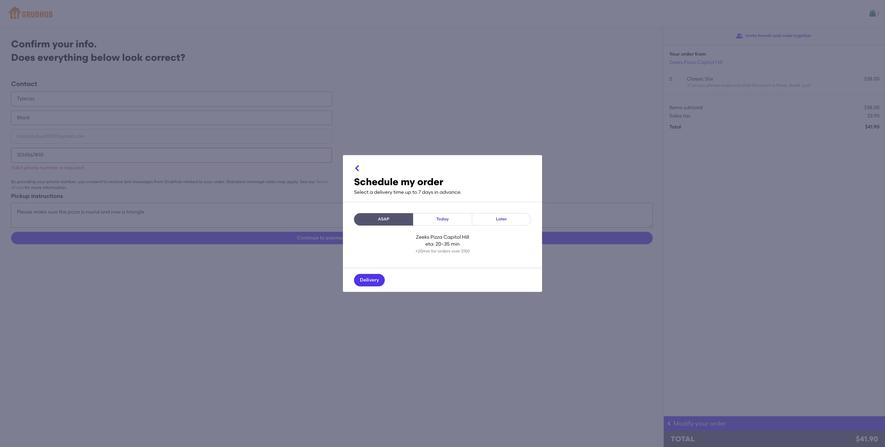 Task type: describe. For each thing, give the bounding box(es) containing it.
make
[[721, 83, 732, 88]]

instructions
[[31, 193, 63, 199]]

grubhub
[[164, 179, 182, 184]]

consent
[[86, 179, 102, 184]]

and
[[773, 33, 781, 38]]

20–35
[[436, 241, 450, 247]]

to left "receive"
[[103, 179, 107, 184]]

information.
[[43, 185, 67, 190]]

stix
[[705, 76, 713, 82]]

+20min
[[415, 249, 430, 254]]

capitol inside zeeks pizza capitol hill eta: 20–35 min +20min for orders over $150
[[443, 234, 461, 240]]

schedule my order select a delivery time up to 7 days in advance.
[[354, 176, 462, 195]]

1 vertical spatial $41.90
[[856, 435, 878, 444]]

up
[[405, 190, 411, 195]]

method
[[348, 235, 367, 241]]

there,
[[776, 83, 788, 88]]

see
[[300, 179, 307, 184]]

confirm
[[11, 38, 50, 50]]

by providing your phone number, you consent to receive text messages from grubhub related to your order. standard message rates may apply. see our
[[11, 179, 316, 184]]

order inside your order from zeeks pizza capitol hill
[[681, 51, 694, 57]]

asap
[[378, 217, 389, 222]]

0 vertical spatial total
[[669, 124, 681, 130]]

2 button
[[869, 7, 880, 20]]

2 " from the left
[[810, 83, 812, 88]]

contact
[[11, 80, 37, 88]]

standard
[[226, 179, 245, 184]]

1 vertical spatial total
[[671, 435, 695, 444]]

your right the modify
[[695, 420, 708, 428]]

required
[[64, 165, 84, 171]]

everything
[[37, 51, 88, 63]]

to inside schedule my order select a delivery time up to 7 days in advance.
[[412, 190, 417, 195]]

$38.00 for $38.00
[[864, 105, 880, 110]]

related
[[183, 179, 198, 184]]

apply.
[[287, 179, 299, 184]]

main navigation navigation
[[0, 0, 885, 27]]

thank
[[789, 83, 801, 88]]

of
[[11, 185, 15, 190]]

eta:
[[425, 241, 434, 247]]

zeeks pizza capitol hill eta: 20–35 min +20min for orders over $150
[[415, 234, 470, 254]]

7
[[418, 190, 421, 195]]

pickup instructions
[[11, 193, 63, 199]]

continue to payment method
[[297, 235, 367, 241]]

valid phone number is required alert
[[11, 165, 84, 171]]

info.
[[76, 38, 97, 50]]

terms
[[316, 179, 328, 184]]

$3.90
[[867, 113, 880, 119]]

the
[[752, 83, 759, 88]]

svg image
[[353, 164, 362, 172]]

you!
[[801, 83, 810, 88]]

$38.00 " can you please make sure that the ranch is there, thank you! "
[[687, 76, 880, 88]]

pizza inside your order from zeeks pizza capitol hill
[[684, 59, 696, 65]]

can
[[689, 83, 697, 88]]

valid phone number is required
[[11, 165, 84, 171]]

modify your order
[[673, 420, 726, 428]]

subtotal
[[683, 105, 703, 110]]

your inside confirm your info. does everything below look correct?
[[52, 38, 73, 50]]

our
[[308, 179, 315, 184]]

continue
[[297, 235, 319, 241]]

terms of use
[[11, 179, 328, 190]]

continue to payment method button
[[11, 232, 653, 245]]

today button
[[413, 213, 472, 226]]

1 vertical spatial you
[[78, 179, 85, 184]]

sure
[[733, 83, 742, 88]]

more
[[31, 185, 42, 190]]

pizza inside zeeks pizza capitol hill eta: 20–35 min +20min for orders over $150
[[430, 234, 442, 240]]

number,
[[60, 179, 77, 184]]

is inside $38.00 " can you please make sure that the ranch is there, thank you! "
[[772, 83, 775, 88]]

payment
[[326, 235, 347, 241]]

tax
[[683, 113, 690, 119]]

does
[[11, 51, 35, 63]]

rates
[[266, 179, 276, 184]]

hill inside your order from zeeks pizza capitol hill
[[715, 59, 723, 65]]

delivery
[[374, 190, 392, 195]]

select
[[354, 190, 369, 195]]

together
[[794, 33, 811, 38]]

items
[[669, 105, 682, 110]]

to right related
[[199, 179, 203, 184]]

zeeks inside zeeks pizza capitol hill eta: 20–35 min +20min for orders over $150
[[416, 234, 429, 240]]

receive
[[108, 179, 123, 184]]

your
[[669, 51, 680, 57]]

zeeks inside your order from zeeks pizza capitol hill
[[669, 59, 683, 65]]

0 horizontal spatial phone
[[24, 165, 39, 171]]

for inside zeeks pizza capitol hill eta: 20–35 min +20min for orders over $150
[[431, 249, 437, 254]]

please
[[706, 83, 720, 88]]

1 horizontal spatial phone
[[47, 179, 59, 184]]



Task type: vqa. For each thing, say whether or not it's contained in the screenshot.
second 84 from right
no



Task type: locate. For each thing, give the bounding box(es) containing it.
classic stix
[[687, 76, 713, 82]]

0 horizontal spatial pizza
[[430, 234, 442, 240]]

0 vertical spatial you
[[698, 83, 705, 88]]

invite
[[746, 33, 757, 38]]

total down sales
[[669, 124, 681, 130]]

2 inside button
[[877, 10, 880, 16]]

phone right valid
[[24, 165, 39, 171]]

your left order.
[[204, 179, 213, 184]]

0 vertical spatial is
[[772, 83, 775, 88]]

order right the modify
[[710, 420, 726, 428]]

zeeks pizza capitol hill link
[[669, 59, 723, 65]]

0 horizontal spatial you
[[78, 179, 85, 184]]

terms of use link
[[11, 179, 328, 190]]

1 vertical spatial is
[[60, 165, 63, 171]]

from left grubhub
[[154, 179, 163, 184]]

that
[[743, 83, 751, 88]]

$38.00
[[864, 76, 880, 82], [864, 105, 880, 110]]

1 " from the left
[[687, 83, 689, 88]]

0 horizontal spatial "
[[687, 83, 689, 88]]

ranch
[[760, 83, 771, 88]]

by
[[11, 179, 16, 184]]

is left there,
[[772, 83, 775, 88]]

order right and
[[782, 33, 793, 38]]

hill up $150
[[462, 234, 469, 240]]

0 vertical spatial phone
[[24, 165, 39, 171]]

Pickup instructions text field
[[11, 203, 653, 228]]

correct?
[[145, 51, 185, 63]]

0 horizontal spatial is
[[60, 165, 63, 171]]

below
[[91, 51, 120, 63]]

order up zeeks pizza capitol hill link
[[681, 51, 694, 57]]

zeeks up 'eta:'
[[416, 234, 429, 240]]

a
[[370, 190, 373, 195]]

use
[[16, 185, 24, 190]]

1 horizontal spatial pizza
[[684, 59, 696, 65]]

0 vertical spatial capitol
[[697, 59, 714, 65]]

your order from zeeks pizza capitol hill
[[669, 51, 723, 65]]

1 vertical spatial for
[[431, 249, 437, 254]]

friends
[[758, 33, 772, 38]]

1 horizontal spatial for
[[431, 249, 437, 254]]

1 vertical spatial hill
[[462, 234, 469, 240]]

delivery button
[[354, 274, 385, 287]]

pizza up the 20–35
[[430, 234, 442, 240]]

days
[[422, 190, 433, 195]]

0 horizontal spatial zeeks
[[416, 234, 429, 240]]

0 horizontal spatial from
[[154, 179, 163, 184]]

capitol inside your order from zeeks pizza capitol hill
[[697, 59, 714, 65]]

$38.00 inside $38.00 " can you please make sure that the ranch is there, thank you! "
[[864, 76, 880, 82]]

0 horizontal spatial for
[[25, 185, 30, 190]]

0 vertical spatial zeeks
[[669, 59, 683, 65]]

2
[[877, 10, 880, 16], [669, 76, 672, 82]]

capitol
[[697, 59, 714, 65], [443, 234, 461, 240]]

invite friends and order together
[[746, 33, 811, 38]]

orders
[[438, 249, 450, 254]]

"
[[687, 83, 689, 88], [810, 83, 812, 88]]

time
[[393, 190, 404, 195]]

message
[[246, 179, 265, 184]]

1 vertical spatial pizza
[[430, 234, 442, 240]]

pickup
[[11, 193, 30, 199]]

you down classic stix
[[698, 83, 705, 88]]

people icon image
[[736, 32, 743, 39]]

0 vertical spatial hill
[[715, 59, 723, 65]]

you left the consent in the left top of the page
[[78, 179, 85, 184]]

First name text field
[[11, 92, 332, 106]]

schedule
[[354, 176, 398, 188]]

sales
[[669, 113, 682, 119]]

may
[[277, 179, 286, 184]]

zeeks down the your
[[669, 59, 683, 65]]

capitol up stix
[[697, 59, 714, 65]]

0 horizontal spatial 2
[[669, 76, 672, 82]]

0 vertical spatial $38.00
[[864, 76, 880, 82]]

phone
[[24, 165, 39, 171], [47, 179, 59, 184]]

order up the days on the left
[[417, 176, 443, 188]]

you inside $38.00 " can you please make sure that the ranch is there, thank you! "
[[698, 83, 705, 88]]

capitol up min
[[443, 234, 461, 240]]

hill inside zeeks pizza capitol hill eta: 20–35 min +20min for orders over $150
[[462, 234, 469, 240]]

order inside button
[[782, 33, 793, 38]]

over
[[451, 249, 460, 254]]

classic
[[687, 76, 704, 82]]

from inside your order from zeeks pizza capitol hill
[[695, 51, 706, 57]]

number
[[40, 165, 58, 171]]

items subtotal
[[669, 105, 703, 110]]

look
[[122, 51, 143, 63]]

1 vertical spatial from
[[154, 179, 163, 184]]

$38.00 for $38.00 " can you please make sure that the ranch is there, thank you! "
[[864, 76, 880, 82]]

2 $38.00 from the top
[[864, 105, 880, 110]]

pizza up classic
[[684, 59, 696, 65]]

for down providing
[[25, 185, 30, 190]]

sales tax
[[669, 113, 690, 119]]

0 vertical spatial for
[[25, 185, 30, 190]]

advance.
[[440, 190, 462, 195]]

your
[[52, 38, 73, 50], [37, 179, 46, 184], [204, 179, 213, 184], [695, 420, 708, 428]]

for more information.
[[24, 185, 67, 190]]

to left 7 on the top of the page
[[412, 190, 417, 195]]

is
[[772, 83, 775, 88], [60, 165, 63, 171]]

delivery
[[360, 277, 379, 283]]

to inside continue to payment method button
[[320, 235, 325, 241]]

Last name text field
[[11, 111, 332, 125]]

1 vertical spatial phone
[[47, 179, 59, 184]]

1 horizontal spatial from
[[695, 51, 706, 57]]

for down 'eta:'
[[431, 249, 437, 254]]

1 horizontal spatial you
[[698, 83, 705, 88]]

pizza
[[684, 59, 696, 65], [430, 234, 442, 240]]

0 vertical spatial from
[[695, 51, 706, 57]]

order inside schedule my order select a delivery time up to 7 days in advance.
[[417, 176, 443, 188]]

is right number
[[60, 165, 63, 171]]

modify
[[673, 420, 694, 428]]

you
[[698, 83, 705, 88], [78, 179, 85, 184]]

phone up information.
[[47, 179, 59, 184]]

min
[[451, 241, 460, 247]]

1 vertical spatial capitol
[[443, 234, 461, 240]]

text
[[124, 179, 132, 184]]

valid
[[11, 165, 23, 171]]

total down the modify
[[671, 435, 695, 444]]

1 vertical spatial $38.00
[[864, 105, 880, 110]]

$150
[[461, 249, 470, 254]]

0 horizontal spatial hill
[[462, 234, 469, 240]]

total
[[669, 124, 681, 130], [671, 435, 695, 444]]

from up zeeks pizza capitol hill link
[[695, 51, 706, 57]]

messages
[[133, 179, 153, 184]]

your up for more information.
[[37, 179, 46, 184]]

$41.90
[[865, 124, 880, 130], [856, 435, 878, 444]]

later button
[[472, 213, 531, 226]]

my
[[401, 176, 415, 188]]

confirm your info. does everything below look correct?
[[11, 38, 185, 63]]

for
[[25, 185, 30, 190], [431, 249, 437, 254]]

to left payment
[[320, 235, 325, 241]]

1 horizontal spatial "
[[810, 83, 812, 88]]

1 horizontal spatial 2
[[877, 10, 880, 16]]

asap button
[[354, 213, 413, 226]]

1 horizontal spatial hill
[[715, 59, 723, 65]]

1 horizontal spatial zeeks
[[669, 59, 683, 65]]

0 vertical spatial pizza
[[684, 59, 696, 65]]

in
[[434, 190, 438, 195]]

to
[[103, 179, 107, 184], [199, 179, 203, 184], [412, 190, 417, 195], [320, 235, 325, 241]]

invite friends and order together button
[[736, 30, 811, 42]]

1 vertical spatial 2
[[669, 76, 672, 82]]

" right thank
[[810, 83, 812, 88]]

1 vertical spatial zeeks
[[416, 234, 429, 240]]

zeeks
[[669, 59, 683, 65], [416, 234, 429, 240]]

hill up 'please'
[[715, 59, 723, 65]]

1 $38.00 from the top
[[864, 76, 880, 82]]

0 vertical spatial 2
[[877, 10, 880, 16]]

Phone telephone field
[[11, 148, 332, 163]]

later
[[496, 217, 507, 222]]

your up everything
[[52, 38, 73, 50]]

1 horizontal spatial capitol
[[697, 59, 714, 65]]

" down classic
[[687, 83, 689, 88]]

order.
[[214, 179, 225, 184]]

1 horizontal spatial is
[[772, 83, 775, 88]]

today
[[436, 217, 449, 222]]

0 vertical spatial $41.90
[[865, 124, 880, 130]]

0 horizontal spatial capitol
[[443, 234, 461, 240]]



